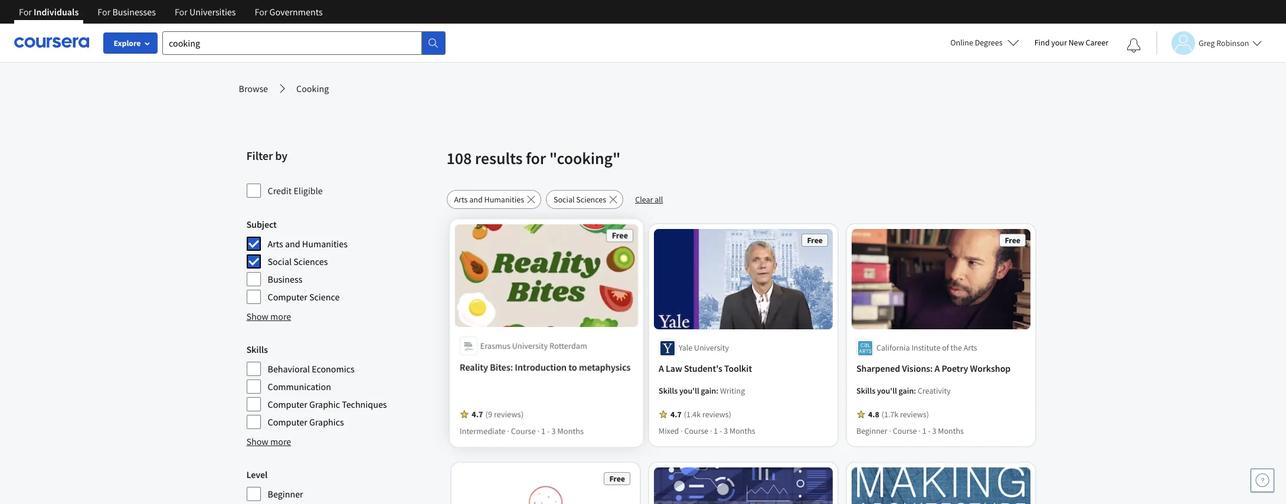 Task type: describe. For each thing, give the bounding box(es) containing it.
2 vertical spatial arts
[[963, 343, 977, 353]]

skills you'll gain : creativity
[[856, 386, 950, 396]]

1 for student's
[[714, 426, 718, 436]]

a law student's toolkit link
[[658, 362, 828, 376]]

robinson
[[1217, 37, 1249, 48]]

credit eligible
[[268, 185, 323, 197]]

clear
[[635, 194, 653, 205]]

skills for skills you'll gain : creativity
[[856, 386, 875, 396]]

economics
[[312, 363, 355, 375]]

3 - from the left
[[547, 426, 550, 437]]

poetry
[[941, 363, 968, 374]]

yale
[[679, 343, 692, 353]]

find
[[1035, 37, 1050, 48]]

businesses
[[112, 6, 156, 18]]

1 for a
[[922, 426, 926, 436]]

science
[[309, 291, 340, 303]]

skills for skills you'll gain : writing
[[658, 386, 677, 396]]

social sciences inside 'button'
[[554, 194, 606, 205]]

and inside button
[[469, 194, 483, 205]]

gain for visions:
[[898, 386, 914, 396]]

of
[[942, 343, 949, 353]]

arts and humanities inside subject group
[[268, 238, 348, 250]]

3 1 from the left
[[541, 426, 545, 437]]

4.7 (1.4k reviews)
[[670, 409, 731, 420]]

institute
[[911, 343, 940, 353]]

more for computer graphics
[[270, 436, 291, 447]]

bites:
[[490, 361, 513, 373]]

online degrees
[[951, 37, 1003, 48]]

intermediate · course · 1 - 3 months
[[459, 426, 584, 437]]

5 · from the left
[[507, 426, 509, 437]]

writing
[[720, 386, 745, 396]]

for businesses
[[98, 6, 156, 18]]

the
[[950, 343, 962, 353]]

humanities inside button
[[484, 194, 524, 205]]

sciences inside 'button'
[[576, 194, 606, 205]]

What do you want to learn? text field
[[162, 31, 422, 55]]

skills for skills
[[246, 344, 268, 355]]

level
[[246, 469, 268, 480]]

for governments
[[255, 6, 323, 18]]

4.8 (1.7k reviews)
[[868, 409, 929, 420]]

4 · from the left
[[918, 426, 920, 436]]

4.7 (9 reviews)
[[471, 409, 523, 420]]

law
[[665, 363, 682, 374]]

help center image
[[1256, 473, 1270, 488]]

toolkit
[[724, 363, 752, 374]]

all
[[655, 194, 663, 205]]

mixed
[[658, 426, 679, 436]]

2 · from the left
[[710, 426, 712, 436]]

sharpened
[[856, 363, 900, 374]]

university for introduction
[[512, 340, 548, 351]]

computer graphic techniques
[[268, 398, 387, 410]]

for for businesses
[[98, 6, 111, 18]]

2 computer from the top
[[268, 398, 307, 410]]

find your new career
[[1035, 37, 1109, 48]]

explore
[[114, 38, 141, 48]]

greg
[[1199, 37, 1215, 48]]

3 3 from the left
[[551, 426, 556, 437]]

browse
[[239, 83, 268, 94]]

behavioral
[[268, 363, 310, 375]]

new
[[1069, 37, 1084, 48]]

reality bites: introduction to metaphysics
[[459, 361, 631, 373]]

california institute of the arts
[[876, 343, 977, 353]]

show more button for computer graphics
[[246, 434, 291, 449]]

computer for business
[[268, 291, 307, 303]]

3 course from the left
[[511, 426, 536, 437]]

mixed · course · 1 - 3 months
[[658, 426, 755, 436]]

find your new career link
[[1029, 35, 1114, 50]]

social inside subject group
[[268, 256, 292, 267]]

- for student's
[[719, 426, 722, 436]]

rotterdam
[[549, 340, 587, 351]]

you'll for visions:
[[877, 386, 897, 396]]

"cooking"
[[549, 148, 621, 169]]

free for a law student's toolkit
[[807, 235, 823, 246]]

your
[[1051, 37, 1067, 48]]

business
[[268, 273, 302, 285]]

2 a from the left
[[934, 363, 940, 374]]

greg robinson
[[1199, 37, 1249, 48]]

introduction
[[515, 361, 567, 373]]

banner navigation
[[9, 0, 332, 24]]

credit
[[268, 185, 292, 197]]

(1.7k
[[881, 409, 898, 420]]

beginner for beginner
[[268, 488, 303, 500]]

techniques
[[342, 398, 387, 410]]

degrees
[[975, 37, 1003, 48]]

results
[[475, 148, 523, 169]]

filter by
[[246, 148, 287, 163]]

arts and humanities button
[[447, 190, 541, 209]]

intermediate
[[459, 426, 505, 437]]

and inside subject group
[[285, 238, 300, 250]]

level group
[[246, 467, 439, 504]]

governments
[[270, 6, 323, 18]]

workshop
[[970, 363, 1010, 374]]

metaphysics
[[579, 361, 631, 373]]

3 for student's
[[724, 426, 728, 436]]

3 months from the left
[[557, 426, 584, 437]]

humanities inside subject group
[[302, 238, 348, 250]]

3 · from the left
[[889, 426, 891, 436]]

communication
[[268, 381, 331, 393]]

cooking
[[296, 83, 329, 94]]

free for reality bites: introduction to metaphysics
[[612, 229, 628, 240]]

creativity
[[918, 386, 950, 396]]

graphic
[[309, 398, 340, 410]]

sharpened visions: a poetry workshop link
[[856, 362, 1026, 376]]

show more button for computer science
[[246, 309, 291, 323]]



Task type: vqa. For each thing, say whether or not it's contained in the screenshot.
4th ·
yes



Task type: locate. For each thing, give the bounding box(es) containing it.
1 course from the left
[[684, 426, 708, 436]]

: left writing at the bottom right
[[716, 386, 718, 396]]

for for universities
[[175, 6, 188, 18]]

108 results for "cooking"
[[447, 148, 621, 169]]

you'll up the (1.7k
[[877, 386, 897, 396]]

clear all button
[[628, 190, 670, 209]]

visions:
[[902, 363, 933, 374]]

1 horizontal spatial 1
[[714, 426, 718, 436]]

1 vertical spatial arts
[[268, 238, 283, 250]]

1 horizontal spatial -
[[719, 426, 722, 436]]

1 horizontal spatial a
[[934, 363, 940, 374]]

months
[[729, 426, 755, 436], [938, 426, 964, 436], [557, 426, 584, 437]]

2 show more button from the top
[[246, 434, 291, 449]]

subject group
[[246, 217, 439, 305]]

0 vertical spatial humanities
[[484, 194, 524, 205]]

1 horizontal spatial sciences
[[576, 194, 606, 205]]

2 - from the left
[[928, 426, 930, 436]]

online
[[951, 37, 973, 48]]

1 · from the left
[[680, 426, 682, 436]]

student's
[[684, 363, 722, 374]]

more
[[270, 310, 291, 322], [270, 436, 291, 447]]

1 vertical spatial sciences
[[294, 256, 328, 267]]

1 horizontal spatial course
[[684, 426, 708, 436]]

erasmus
[[480, 340, 510, 351]]

0 vertical spatial computer
[[268, 291, 307, 303]]

beginner for beginner · course · 1 - 3 months
[[856, 426, 887, 436]]

4 for from the left
[[255, 6, 268, 18]]

0 horizontal spatial university
[[512, 340, 548, 351]]

1 you'll from the left
[[679, 386, 699, 396]]

show more button
[[246, 309, 291, 323], [246, 434, 291, 449]]

1 horizontal spatial university
[[694, 343, 729, 353]]

months for toolkit
[[729, 426, 755, 436]]

show more
[[246, 310, 291, 322], [246, 436, 291, 447]]

you'll for law
[[679, 386, 699, 396]]

·
[[680, 426, 682, 436], [710, 426, 712, 436], [889, 426, 891, 436], [918, 426, 920, 436], [507, 426, 509, 437], [537, 426, 539, 437]]

4.7 for mixed
[[670, 409, 681, 420]]

reality bites: introduction to metaphysics link
[[459, 360, 634, 374]]

0 vertical spatial arts and humanities
[[454, 194, 524, 205]]

reviews) for sharpened
[[900, 409, 929, 420]]

1 horizontal spatial :
[[914, 386, 916, 396]]

to
[[569, 361, 577, 373]]

2 you'll from the left
[[877, 386, 897, 396]]

a law student's toolkit
[[658, 363, 752, 374]]

beginner
[[856, 426, 887, 436], [268, 488, 303, 500]]

1 show more from the top
[[246, 310, 291, 322]]

social inside 'button'
[[554, 194, 575, 205]]

course down 4.7 (9 reviews)
[[511, 426, 536, 437]]

0 vertical spatial sciences
[[576, 194, 606, 205]]

browse link
[[239, 81, 268, 96]]

1 horizontal spatial arts
[[454, 194, 468, 205]]

computer inside subject group
[[268, 291, 307, 303]]

reviews) up "beginner · course · 1 - 3 months" on the right bottom of the page
[[900, 409, 929, 420]]

2 horizontal spatial -
[[928, 426, 930, 436]]

2 vertical spatial computer
[[268, 416, 307, 428]]

1 show more button from the top
[[246, 309, 291, 323]]

1 vertical spatial more
[[270, 436, 291, 447]]

2 : from the left
[[914, 386, 916, 396]]

computer graphics
[[268, 416, 344, 428]]

social sciences up business
[[268, 256, 328, 267]]

0 horizontal spatial 3
[[551, 426, 556, 437]]

for
[[19, 6, 32, 18], [98, 6, 111, 18], [175, 6, 188, 18], [255, 6, 268, 18]]

for left individuals at the top left of the page
[[19, 6, 32, 18]]

more for computer science
[[270, 310, 291, 322]]

reviews) right '(9' in the bottom left of the page
[[494, 409, 523, 420]]

· down 4.8 (1.7k reviews)
[[918, 426, 920, 436]]

1 horizontal spatial social
[[554, 194, 575, 205]]

reality
[[459, 361, 488, 373]]

humanities up science
[[302, 238, 348, 250]]

arts inside subject group
[[268, 238, 283, 250]]

1 vertical spatial humanities
[[302, 238, 348, 250]]

for left the "businesses"
[[98, 6, 111, 18]]

2 horizontal spatial 3
[[932, 426, 936, 436]]

reviews) for a
[[702, 409, 731, 420]]

more down computer science in the bottom of the page
[[270, 310, 291, 322]]

a left law
[[658, 363, 664, 374]]

:
[[716, 386, 718, 396], [914, 386, 916, 396]]

0 horizontal spatial social sciences
[[268, 256, 328, 267]]

course down 4.8 (1.7k reviews)
[[893, 426, 917, 436]]

skills
[[246, 344, 268, 355], [658, 386, 677, 396], [856, 386, 875, 396]]

0 horizontal spatial social
[[268, 256, 292, 267]]

arts right the
[[963, 343, 977, 353]]

erasmus university rotterdam
[[480, 340, 587, 351]]

1 horizontal spatial 3
[[724, 426, 728, 436]]

0 vertical spatial show
[[246, 310, 268, 322]]

1 vertical spatial and
[[285, 238, 300, 250]]

coursera image
[[14, 33, 89, 52]]

you'll
[[679, 386, 699, 396], [877, 386, 897, 396]]

0 vertical spatial beginner
[[856, 426, 887, 436]]

you'll up (1.4k
[[679, 386, 699, 396]]

and
[[469, 194, 483, 205], [285, 238, 300, 250]]

1 reviews) from the left
[[494, 409, 523, 420]]

months for poetry
[[938, 426, 964, 436]]

sciences inside subject group
[[294, 256, 328, 267]]

: for a
[[914, 386, 916, 396]]

2 show from the top
[[246, 436, 268, 447]]

1 more from the top
[[270, 310, 291, 322]]

arts and humanities inside button
[[454, 194, 524, 205]]

2 for from the left
[[98, 6, 111, 18]]

1 horizontal spatial and
[[469, 194, 483, 205]]

more down "computer graphics"
[[270, 436, 291, 447]]

1 3 from the left
[[724, 426, 728, 436]]

arts and humanities down results
[[454, 194, 524, 205]]

university up a law student's toolkit
[[694, 343, 729, 353]]

1 vertical spatial social sciences
[[268, 256, 328, 267]]

0 horizontal spatial a
[[658, 363, 664, 374]]

0 horizontal spatial reviews)
[[494, 409, 523, 420]]

1 vertical spatial show
[[246, 436, 268, 447]]

0 horizontal spatial beginner
[[268, 488, 303, 500]]

show more button up level
[[246, 434, 291, 449]]

subject
[[246, 218, 277, 230]]

social sciences down "cooking" at the left of the page
[[554, 194, 606, 205]]

· down 4.7 (9 reviews)
[[507, 426, 509, 437]]

2 course from the left
[[893, 426, 917, 436]]

1 horizontal spatial social sciences
[[554, 194, 606, 205]]

1 vertical spatial computer
[[268, 398, 307, 410]]

0 horizontal spatial course
[[511, 426, 536, 437]]

2 horizontal spatial arts
[[963, 343, 977, 353]]

2 horizontal spatial reviews)
[[900, 409, 929, 420]]

arts and humanities up business
[[268, 238, 348, 250]]

1 horizontal spatial humanities
[[484, 194, 524, 205]]

sciences down "cooking" at the left of the page
[[576, 194, 606, 205]]

1 months from the left
[[729, 426, 755, 436]]

- for a
[[928, 426, 930, 436]]

1 1 from the left
[[714, 426, 718, 436]]

1 vertical spatial show more button
[[246, 434, 291, 449]]

2 4.7 from the left
[[670, 409, 681, 420]]

show notifications image
[[1127, 38, 1141, 53]]

2 1 from the left
[[922, 426, 926, 436]]

2 gain from the left
[[898, 386, 914, 396]]

0 horizontal spatial skills
[[246, 344, 268, 355]]

1 horizontal spatial gain
[[898, 386, 914, 396]]

gain up 4.8 (1.7k reviews)
[[898, 386, 914, 396]]

2 horizontal spatial months
[[938, 426, 964, 436]]

reviews) up mixed · course · 1 - 3 months
[[702, 409, 731, 420]]

show more down computer science in the bottom of the page
[[246, 310, 291, 322]]

free for sharpened visions: a poetry workshop
[[1005, 235, 1020, 246]]

explore button
[[103, 32, 158, 54]]

1 show from the top
[[246, 310, 268, 322]]

for
[[526, 148, 546, 169]]

humanities down results
[[484, 194, 524, 205]]

1 horizontal spatial you'll
[[877, 386, 897, 396]]

course for visions:
[[893, 426, 917, 436]]

universities
[[189, 6, 236, 18]]

skills you'll gain : writing
[[658, 386, 745, 396]]

social
[[554, 194, 575, 205], [268, 256, 292, 267]]

skills up 4.8
[[856, 386, 875, 396]]

computer science
[[268, 291, 340, 303]]

graphics
[[309, 416, 344, 428]]

arts inside button
[[454, 194, 468, 205]]

: for student's
[[716, 386, 718, 396]]

for individuals
[[19, 6, 79, 18]]

0 horizontal spatial arts
[[268, 238, 283, 250]]

show more button down computer science in the bottom of the page
[[246, 309, 291, 323]]

for universities
[[175, 6, 236, 18]]

sciences up business
[[294, 256, 328, 267]]

1 vertical spatial show more
[[246, 436, 291, 447]]

6 · from the left
[[537, 426, 539, 437]]

2 3 from the left
[[932, 426, 936, 436]]

skills down law
[[658, 386, 677, 396]]

california
[[876, 343, 910, 353]]

clear all
[[635, 194, 663, 205]]

show more for computer graphics
[[246, 436, 291, 447]]

0 vertical spatial more
[[270, 310, 291, 322]]

0 horizontal spatial gain
[[701, 386, 716, 396]]

1 - from the left
[[719, 426, 722, 436]]

3 for from the left
[[175, 6, 188, 18]]

and up business
[[285, 238, 300, 250]]

1 vertical spatial arts and humanities
[[268, 238, 348, 250]]

3 reviews) from the left
[[900, 409, 929, 420]]

social up business
[[268, 256, 292, 267]]

0 horizontal spatial :
[[716, 386, 718, 396]]

skills inside group
[[246, 344, 268, 355]]

· down the (1.7k
[[889, 426, 891, 436]]

show more for computer science
[[246, 310, 291, 322]]

university up the introduction
[[512, 340, 548, 351]]

1 vertical spatial beginner
[[268, 488, 303, 500]]

show for computer science
[[246, 310, 268, 322]]

1 gain from the left
[[701, 386, 716, 396]]

show
[[246, 310, 268, 322], [246, 436, 268, 447]]

show up level
[[246, 436, 268, 447]]

2 more from the top
[[270, 436, 291, 447]]

0 vertical spatial arts
[[454, 194, 468, 205]]

eligible
[[294, 185, 323, 197]]

1
[[714, 426, 718, 436], [922, 426, 926, 436], [541, 426, 545, 437]]

0 vertical spatial and
[[469, 194, 483, 205]]

free
[[612, 229, 628, 240], [807, 235, 823, 246], [1005, 235, 1020, 246], [609, 474, 625, 484]]

for for governments
[[255, 6, 268, 18]]

0 horizontal spatial you'll
[[679, 386, 699, 396]]

4.7 left (1.4k
[[670, 409, 681, 420]]

None search field
[[162, 31, 446, 55]]

(1.4k
[[684, 409, 701, 420]]

arts and humanities
[[454, 194, 524, 205], [268, 238, 348, 250]]

social sciences button
[[546, 190, 623, 209]]

2 show more from the top
[[246, 436, 291, 447]]

1 horizontal spatial months
[[729, 426, 755, 436]]

1 : from the left
[[716, 386, 718, 396]]

4.7
[[471, 409, 483, 420], [670, 409, 681, 420]]

0 vertical spatial show more button
[[246, 309, 291, 323]]

social sciences
[[554, 194, 606, 205], [268, 256, 328, 267]]

by
[[275, 148, 287, 163]]

greg robinson button
[[1156, 31, 1262, 55]]

0 vertical spatial social
[[554, 194, 575, 205]]

show down business
[[246, 310, 268, 322]]

arts down subject
[[268, 238, 283, 250]]

filter
[[246, 148, 273, 163]]

3 for a
[[932, 426, 936, 436]]

2 horizontal spatial skills
[[856, 386, 875, 396]]

online degrees button
[[941, 30, 1029, 55]]

sharpened visions: a poetry workshop
[[856, 363, 1010, 374]]

2 reviews) from the left
[[702, 409, 731, 420]]

for left universities
[[175, 6, 188, 18]]

course for law
[[684, 426, 708, 436]]

show for computer graphics
[[246, 436, 268, 447]]

1 4.7 from the left
[[471, 409, 483, 420]]

skills up behavioral
[[246, 344, 268, 355]]

: left creativity
[[914, 386, 916, 396]]

(9
[[485, 409, 492, 420]]

1 horizontal spatial beginner
[[856, 426, 887, 436]]

0 vertical spatial social sciences
[[554, 194, 606, 205]]

arts
[[454, 194, 468, 205], [268, 238, 283, 250], [963, 343, 977, 353]]

0 horizontal spatial 1
[[541, 426, 545, 437]]

1 horizontal spatial reviews)
[[702, 409, 731, 420]]

1 a from the left
[[658, 363, 664, 374]]

behavioral economics
[[268, 363, 355, 375]]

1 computer from the top
[[268, 291, 307, 303]]

university for student's
[[694, 343, 729, 353]]

beginner inside the level group
[[268, 488, 303, 500]]

show more up level
[[246, 436, 291, 447]]

3
[[724, 426, 728, 436], [932, 426, 936, 436], [551, 426, 556, 437]]

0 horizontal spatial humanities
[[302, 238, 348, 250]]

· right mixed at the bottom of the page
[[680, 426, 682, 436]]

and down 108
[[469, 194, 483, 205]]

0 horizontal spatial and
[[285, 238, 300, 250]]

2 horizontal spatial course
[[893, 426, 917, 436]]

0 horizontal spatial sciences
[[294, 256, 328, 267]]

for left governments
[[255, 6, 268, 18]]

4.7 for intermediate
[[471, 409, 483, 420]]

0 horizontal spatial 4.7
[[471, 409, 483, 420]]

computer for computer graphic techniques
[[268, 416, 307, 428]]

for for individuals
[[19, 6, 32, 18]]

1 horizontal spatial skills
[[658, 386, 677, 396]]

0 vertical spatial show more
[[246, 310, 291, 322]]

2 months from the left
[[938, 426, 964, 436]]

108
[[447, 148, 472, 169]]

university
[[512, 340, 548, 351], [694, 343, 729, 353]]

1 horizontal spatial arts and humanities
[[454, 194, 524, 205]]

0 horizontal spatial months
[[557, 426, 584, 437]]

yale university
[[679, 343, 729, 353]]

beginner · course · 1 - 3 months
[[856, 426, 964, 436]]

4.8
[[868, 409, 879, 420]]

career
[[1086, 37, 1109, 48]]

individuals
[[34, 6, 79, 18]]

3 computer from the top
[[268, 416, 307, 428]]

· down 4.7 (1.4k reviews)
[[710, 426, 712, 436]]

arts down 108
[[454, 194, 468, 205]]

a
[[658, 363, 664, 374], [934, 363, 940, 374]]

0 horizontal spatial -
[[547, 426, 550, 437]]

4.7 left '(9' in the bottom left of the page
[[471, 409, 483, 420]]

· right intermediate
[[537, 426, 539, 437]]

social down "cooking" at the left of the page
[[554, 194, 575, 205]]

computer
[[268, 291, 307, 303], [268, 398, 307, 410], [268, 416, 307, 428]]

skills group
[[246, 342, 439, 430]]

0 horizontal spatial arts and humanities
[[268, 238, 348, 250]]

social sciences inside subject group
[[268, 256, 328, 267]]

1 for from the left
[[19, 6, 32, 18]]

course down (1.4k
[[684, 426, 708, 436]]

gain down a law student's toolkit
[[701, 386, 716, 396]]

1 vertical spatial social
[[268, 256, 292, 267]]

a left poetry
[[934, 363, 940, 374]]

1 horizontal spatial 4.7
[[670, 409, 681, 420]]

gain for law
[[701, 386, 716, 396]]

2 horizontal spatial 1
[[922, 426, 926, 436]]



